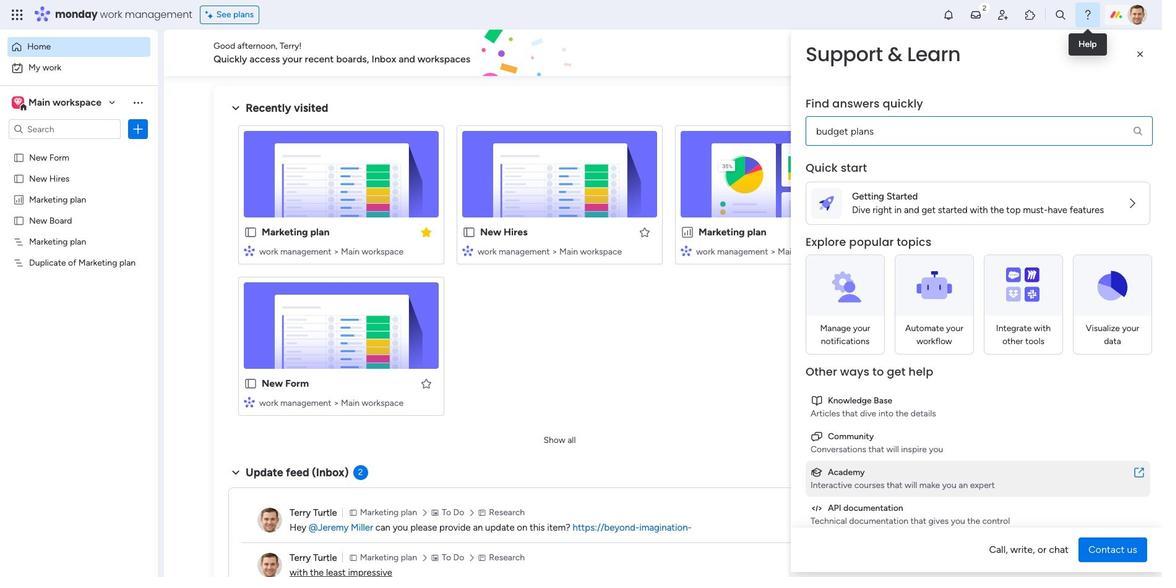 Task type: describe. For each thing, give the bounding box(es) containing it.
public dashboard image
[[681, 226, 694, 239]]

remove from favorites image
[[420, 226, 433, 239]]

2 vertical spatial option
[[0, 146, 158, 149]]

select product image
[[11, 9, 24, 21]]

1 link container element from the top
[[811, 395, 1145, 408]]

1 vertical spatial terry turtle image
[[257, 509, 282, 533]]

3 link container element from the top
[[811, 467, 1145, 480]]

search everything image
[[1054, 9, 1067, 21]]

1 vertical spatial option
[[7, 58, 150, 78]]

v2 user feedback image
[[931, 46, 940, 60]]

4 link container element from the top
[[811, 502, 1145, 515]]

quick search results list box
[[228, 116, 891, 431]]

1 horizontal spatial add to favorites image
[[639, 226, 651, 239]]

help image
[[1082, 9, 1094, 21]]

close recently visited image
[[228, 101, 243, 116]]

notifications image
[[942, 9, 955, 21]]

2 vertical spatial terry turtle image
[[257, 554, 282, 578]]

close update feed (inbox) image
[[228, 466, 243, 481]]

2 image
[[979, 1, 990, 15]]

getting started logo image
[[819, 196, 834, 211]]

2 check circle image from the top
[[939, 132, 947, 141]]

circle o image
[[939, 179, 947, 189]]

options image
[[132, 123, 144, 136]]

see plans image
[[205, 8, 216, 22]]

2 element
[[353, 466, 368, 481]]

invite members image
[[997, 9, 1009, 21]]

public board image inside the quick search results list box
[[244, 377, 257, 391]]

0 vertical spatial terry turtle image
[[1127, 5, 1147, 25]]

How can we help? search field
[[806, 116, 1153, 146]]

workspace options image
[[132, 96, 144, 109]]

extra links container element
[[806, 390, 1150, 533]]

2 workspace image from the left
[[14, 96, 22, 110]]



Task type: vqa. For each thing, say whether or not it's contained in the screenshot.
the Remove from favorites icon
yes



Task type: locate. For each thing, give the bounding box(es) containing it.
check circle image
[[939, 116, 947, 125], [939, 132, 947, 141]]

0 vertical spatial add to favorites image
[[639, 226, 651, 239]]

1 workspace image from the left
[[12, 96, 24, 110]]

getting started element
[[921, 451, 1106, 500]]

0 horizontal spatial public board image
[[13, 215, 25, 226]]

add to favorites image
[[639, 226, 651, 239], [420, 378, 433, 390]]

public board image
[[13, 215, 25, 226], [244, 377, 257, 391]]

1 vertical spatial public board image
[[244, 377, 257, 391]]

terry turtle image
[[1127, 5, 1147, 25], [257, 509, 282, 533], [257, 554, 282, 578]]

1 vertical spatial add to favorites image
[[420, 378, 433, 390]]

0 vertical spatial check circle image
[[939, 116, 947, 125]]

search container element
[[806, 97, 1153, 146]]

0 vertical spatial option
[[7, 37, 150, 57]]

0 vertical spatial public board image
[[13, 215, 25, 226]]

monday marketplace image
[[1024, 9, 1036, 21]]

header element
[[791, 30, 1162, 161]]

update feed image
[[970, 9, 982, 21]]

public dashboard image
[[13, 194, 25, 205]]

0 horizontal spatial add to favorites image
[[420, 378, 433, 390]]

1 vertical spatial check circle image
[[939, 132, 947, 141]]

2 link container element from the top
[[811, 431, 1145, 444]]

1 check circle image from the top
[[939, 116, 947, 125]]

help center element
[[921, 510, 1106, 560]]

1 horizontal spatial public board image
[[244, 377, 257, 391]]

workspace image
[[12, 96, 24, 110], [14, 96, 22, 110]]

add to favorites image
[[857, 226, 869, 239]]

option
[[7, 37, 150, 57], [7, 58, 150, 78], [0, 146, 158, 149]]

templates image image
[[932, 249, 1095, 334]]

workspace selection element
[[12, 95, 103, 111]]

public board image
[[13, 152, 25, 163], [13, 173, 25, 184], [244, 226, 257, 239], [462, 226, 476, 239]]

link container element
[[811, 395, 1145, 408], [811, 431, 1145, 444], [811, 467, 1145, 480], [811, 502, 1145, 515]]

list box
[[0, 144, 158, 440]]

Search in workspace field
[[26, 122, 103, 136]]



